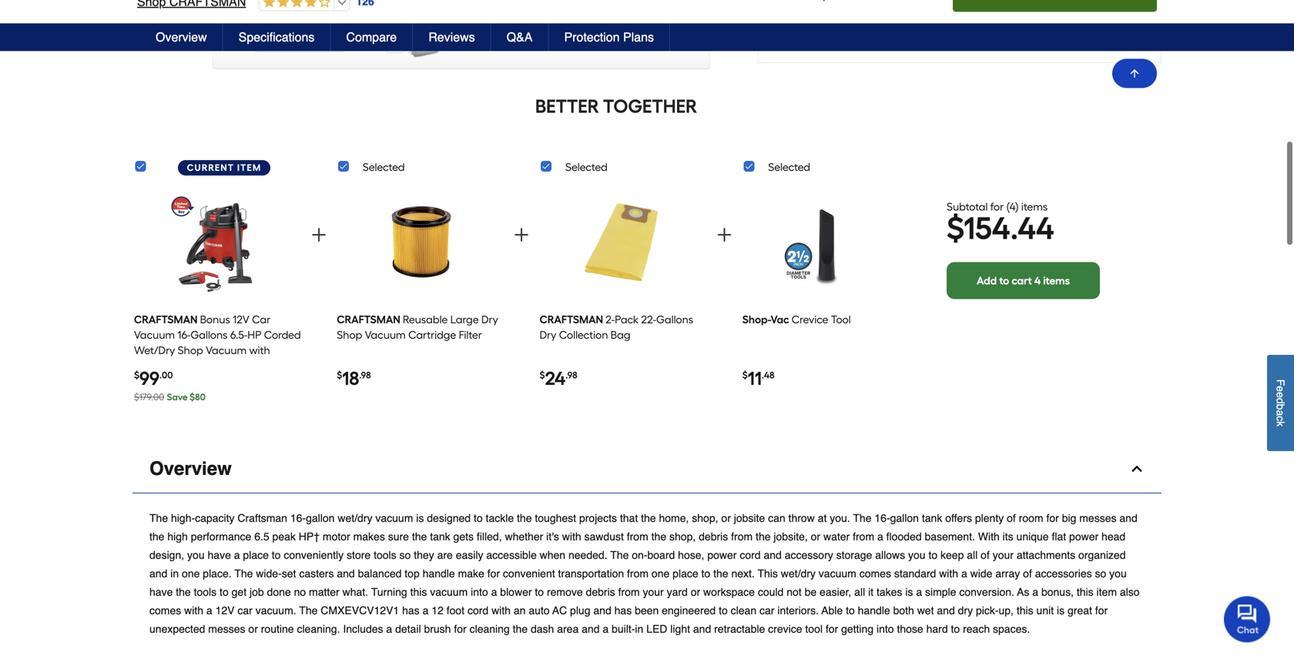 Task type: vqa. For each thing, say whether or not it's contained in the screenshot.
"detail" at the bottom of page
yes



Task type: locate. For each thing, give the bounding box(es) containing it.
a left built-
[[603, 623, 609, 636]]

.98 inside $ 24 .98
[[566, 370, 578, 381]]

126 left heart outline image
[[352, 37, 370, 49]]

shop,
[[692, 512, 719, 525], [670, 531, 696, 543]]

q&a button
[[492, 39, 549, 67]]

2 horizontal spatial is
[[1058, 605, 1065, 617]]

chevron up image
[[1130, 462, 1145, 477]]

4 for subtotal for ( 4 ) items $ 154 .44
[[1010, 200, 1016, 214]]

0 horizontal spatial car
[[238, 605, 253, 617]]

comes
[[860, 568, 892, 580], [150, 605, 181, 617]]

all right easier,
[[855, 586, 866, 599]]

vacuum
[[376, 512, 413, 525], [819, 568, 857, 580], [430, 586, 468, 599]]

convenient
[[503, 568, 555, 580]]

so down the organized
[[1096, 568, 1107, 580]]

1 vertical spatial dry
[[540, 329, 557, 342]]

2 vertical spatial vacuum
[[430, 586, 468, 599]]

comes up takes
[[860, 568, 892, 580]]

1 vertical spatial items
[[1044, 274, 1071, 288]]

both
[[894, 605, 915, 617]]

12v down get
[[216, 605, 235, 617]]

0 vertical spatial have
[[208, 549, 231, 562]]

the left on-
[[611, 549, 629, 562]]

hard
[[927, 623, 949, 636]]

1 horizontal spatial 4
[[1035, 274, 1041, 288]]

you down high
[[187, 549, 205, 562]]

with right the it's
[[562, 531, 582, 543]]

1 horizontal spatial dry
[[540, 329, 557, 342]]

your up array
[[993, 549, 1014, 562]]

1 vertical spatial store
[[347, 549, 371, 562]]

16- up accessories
[[178, 329, 191, 342]]

and down design,
[[150, 568, 168, 580]]

2 plus image from the left
[[513, 226, 531, 244]]

vac
[[771, 313, 790, 326]]

1 selected from the left
[[363, 161, 405, 174]]

4.2 stars image
[[259, 11, 331, 26], [255, 37, 326, 51]]

item number 5 1 1 0 1 7 8 and model number c m x e v c v v j h 1 6 1 2 a element
[[133, 15, 1162, 31]]

overview up high-
[[150, 458, 232, 480]]

0 vertical spatial in
[[171, 568, 179, 580]]

unique
[[1017, 531, 1050, 543]]

.98 down reusable large dry shop vacuum cartridge filter on the left of the page
[[359, 370, 371, 381]]

1 vertical spatial 4
[[1035, 274, 1041, 288]]

cord up the next.
[[740, 549, 761, 562]]

overview for overview button to the top
[[156, 46, 207, 60]]

4 inside subtotal for ( 4 ) items $ 154 .44
[[1010, 200, 1016, 214]]

all right keep on the bottom right of the page
[[968, 549, 978, 562]]

0 vertical spatial power
[[1070, 531, 1099, 543]]

.98 down collection at the bottom of the page
[[566, 370, 578, 381]]

for right make at the bottom left
[[488, 568, 500, 580]]

$ 11 .48
[[743, 368, 775, 390]]

1 horizontal spatial .98
[[566, 370, 578, 381]]

4 for add to cart 4 items
[[1035, 274, 1041, 288]]

$ inside $ 99 .00
[[134, 370, 140, 381]]

1 vertical spatial so
[[1096, 568, 1107, 580]]

is up both
[[906, 586, 914, 599]]

1 vertical spatial into
[[877, 623, 895, 636]]

1 horizontal spatial tank
[[923, 512, 943, 525]]

whether
[[505, 531, 544, 543]]

to right add
[[1000, 274, 1010, 288]]

2 horizontal spatial your
[[993, 549, 1014, 562]]

craftsman inside the 99 list item
[[134, 313, 198, 326]]

or right yard
[[691, 586, 701, 599]]

11
[[748, 368, 762, 390]]

0 vertical spatial item
[[937, 21, 958, 33]]

0 vertical spatial 126
[[356, 11, 374, 23]]

plus image
[[310, 226, 328, 244], [513, 226, 531, 244], [716, 226, 734, 244]]

shop, right home,
[[692, 512, 719, 525]]

1 horizontal spatial it
[[1035, 21, 1040, 33]]

1 vertical spatial tank
[[430, 531, 451, 543]]

0 horizontal spatial you
[[187, 549, 205, 562]]

tool
[[831, 313, 851, 326]]

1 plus image from the left
[[310, 226, 328, 244]]

shop-vac crevice tool image
[[776, 188, 876, 300]]

and up head
[[1120, 512, 1138, 525]]

and right plug
[[594, 605, 612, 617]]

item
[[937, 21, 958, 33], [1097, 586, 1118, 599]]

24 list item
[[540, 183, 707, 411]]

of
[[1117, 21, 1126, 33], [1008, 512, 1017, 525], [981, 549, 990, 562], [1024, 568, 1033, 580]]

0 vertical spatial overview
[[156, 46, 207, 60]]

2 horizontal spatial vacuum
[[365, 329, 406, 342]]

a
[[1275, 411, 1288, 417], [878, 531, 884, 543], [234, 549, 240, 562], [962, 568, 968, 580], [491, 586, 497, 599], [917, 586, 923, 599], [1033, 586, 1039, 599], [207, 605, 213, 617], [423, 605, 429, 617], [386, 623, 392, 636], [603, 623, 609, 636]]

this up great at the bottom right
[[1078, 586, 1094, 599]]

to inside return your new, unused item in-store or ship it back to us free of charge.
[[1069, 21, 1078, 33]]

from up on-
[[627, 531, 649, 543]]

0 horizontal spatial your
[[643, 586, 664, 599]]

store down makes
[[347, 549, 371, 562]]

to left get
[[220, 586, 229, 599]]

craftsman inside "18" 'list item'
[[337, 313, 401, 326]]

craftsman for reusable large dry shop vacuum cartridge filter
[[337, 313, 401, 326]]

makes
[[353, 531, 385, 543]]

craftsman inside 24 list item
[[540, 313, 604, 326]]

return
[[814, 21, 847, 33]]

has up "detail" at the bottom left of the page
[[402, 605, 420, 617]]

0 vertical spatial place
[[243, 549, 269, 562]]

and down plug
[[582, 623, 600, 636]]

yard
[[667, 586, 688, 599]]

2 gallon from the left
[[891, 512, 920, 525]]

in down design,
[[171, 568, 179, 580]]

0 horizontal spatial 16-
[[178, 329, 191, 342]]

items right ')' at top right
[[1022, 200, 1049, 214]]

throw
[[789, 512, 815, 525]]

1 vertical spatial handle
[[858, 605, 891, 617]]

1 .98 from the left
[[359, 370, 371, 381]]

charge.
[[814, 36, 850, 48]]

debris down the 'transportation'
[[586, 586, 616, 599]]

of right free
[[1117, 21, 1126, 33]]

car down get
[[238, 605, 253, 617]]

2-
[[606, 313, 615, 326]]

vacuum up sure
[[376, 512, 413, 525]]

unit
[[1037, 605, 1055, 617]]

power down big
[[1070, 531, 1099, 543]]

1 horizontal spatial gallon
[[891, 512, 920, 525]]

tackle
[[486, 512, 514, 525]]

your
[[850, 21, 871, 33], [993, 549, 1014, 562], [643, 586, 664, 599]]

1 horizontal spatial you
[[909, 549, 926, 562]]

ship
[[1012, 21, 1032, 33]]

0 horizontal spatial this
[[411, 586, 427, 599]]

make
[[458, 568, 485, 580]]

those
[[898, 623, 924, 636]]

and up what.
[[337, 568, 355, 580]]

craftsman left reusable
[[337, 313, 401, 326]]

0 vertical spatial messes
[[1080, 512, 1117, 525]]

1 horizontal spatial 16-
[[290, 512, 306, 525]]

0 vertical spatial so
[[400, 549, 411, 562]]

0 vertical spatial your
[[850, 21, 871, 33]]

0 vertical spatial tank
[[923, 512, 943, 525]]

overview button up that
[[133, 445, 1162, 494]]

3 selected from the left
[[769, 161, 811, 174]]

0 horizontal spatial plus image
[[310, 226, 328, 244]]

or left ship
[[1000, 21, 1009, 33]]

bonus,
[[1042, 586, 1075, 599]]

2 # from the left
[[246, 17, 252, 29]]

1 vertical spatial 4.2 stars image
[[255, 37, 326, 51]]

transportation
[[558, 568, 624, 580]]

a down standard
[[917, 586, 923, 599]]

16- inside the bonus 12v car vacuum 16-gallons 6.5-hp corded wet/dry shop vacuum with accessories included
[[178, 329, 191, 342]]

add to cart 4 items link
[[947, 263, 1101, 300]]

comes up unexpected on the left of page
[[150, 605, 181, 617]]

3 plus image from the left
[[716, 226, 734, 244]]

not
[[787, 586, 802, 599]]

126
[[356, 11, 374, 23], [352, 37, 370, 49]]

1 e from the top
[[1275, 387, 1288, 393]]

0 horizontal spatial gallon
[[306, 512, 335, 525]]

shop inside the bonus 12v car vacuum 16-gallons 6.5-hp corded wet/dry shop vacuum with accessories included
[[178, 344, 203, 357]]

2 has from the left
[[615, 605, 632, 617]]

tank up are
[[430, 531, 451, 543]]

light
[[671, 623, 691, 636]]

1 horizontal spatial car
[[760, 605, 775, 617]]

it left takes
[[869, 586, 874, 599]]

e up d
[[1275, 387, 1288, 393]]

1 horizontal spatial have
[[208, 549, 231, 562]]

handle
[[423, 568, 455, 580], [858, 605, 891, 617]]

includes
[[343, 623, 383, 636]]

plus image for 18
[[513, 226, 531, 244]]

tools down place.
[[194, 586, 217, 599]]

1 vertical spatial item
[[1097, 586, 1118, 599]]

tank
[[923, 512, 943, 525], [430, 531, 451, 543]]

2 car from the left
[[760, 605, 775, 617]]

0 vertical spatial 12v
[[233, 313, 250, 326]]

us
[[1081, 21, 1093, 33]]

reviews button
[[413, 39, 492, 67]]

item left the also
[[1097, 586, 1118, 599]]

gallon up flooded
[[891, 512, 920, 525]]

0 horizontal spatial tools
[[194, 586, 217, 599]]

1 horizontal spatial in
[[635, 623, 644, 636]]

dry inside reusable large dry shop vacuum cartridge filter
[[482, 313, 499, 326]]

to down hose,
[[702, 568, 711, 580]]

0 horizontal spatial item
[[937, 21, 958, 33]]

1 vertical spatial all
[[855, 586, 866, 599]]

handle down are
[[423, 568, 455, 580]]

0 horizontal spatial so
[[400, 549, 411, 562]]

vacuum
[[134, 329, 175, 342], [365, 329, 406, 342], [206, 344, 247, 357]]

1 horizontal spatial store
[[973, 21, 997, 33]]

$ inside $ 11 .48
[[743, 370, 748, 381]]

1 one from the left
[[182, 568, 200, 580]]

2 .98 from the left
[[566, 370, 578, 381]]

workspace
[[704, 586, 755, 599]]

debris up hose,
[[699, 531, 729, 543]]

1 horizontal spatial your
[[850, 21, 871, 33]]

2 horizontal spatial vacuum
[[819, 568, 857, 580]]

it right ship
[[1035, 21, 1040, 33]]

vacuum inside reusable large dry shop vacuum cartridge filter
[[365, 329, 406, 342]]

place down hose,
[[673, 568, 699, 580]]

0 horizontal spatial #
[[157, 17, 163, 29]]

one left place.
[[182, 568, 200, 580]]

0 vertical spatial dry
[[482, 313, 499, 326]]

.98 inside $ 18 .98
[[359, 370, 371, 381]]

1 horizontal spatial #
[[246, 17, 252, 29]]

craftsman bonus 12v car vacuum 16-gallons 6.5-hp corded wet/dry shop vacuum with accessories included image
[[168, 188, 268, 300]]

your up been
[[643, 586, 664, 599]]

154
[[964, 210, 1011, 247]]

led
[[647, 623, 668, 636]]

1 vertical spatial wet/dry
[[781, 568, 816, 580]]

messes up head
[[1080, 512, 1117, 525]]

2 vertical spatial your
[[643, 586, 664, 599]]

included
[[194, 359, 236, 373]]

as
[[1018, 586, 1030, 599]]

selected for 18
[[363, 161, 405, 174]]

one down board
[[652, 568, 670, 580]]

0 vertical spatial cord
[[740, 549, 761, 562]]

you
[[187, 549, 205, 562], [909, 549, 926, 562], [1110, 568, 1128, 580]]

big
[[1063, 512, 1077, 525]]

place
[[243, 549, 269, 562], [673, 568, 699, 580]]

offers
[[946, 512, 973, 525]]

able
[[822, 605, 843, 617]]

vacuum up wet/dry
[[134, 329, 175, 342]]

|
[[207, 17, 210, 29]]

into left those
[[877, 623, 895, 636]]

wet/dry up makes
[[338, 512, 373, 525]]

2 horizontal spatial plus image
[[716, 226, 734, 244]]

0 vertical spatial tools
[[374, 549, 397, 562]]

peak
[[273, 531, 296, 543]]

12v up 6.5-
[[233, 313, 250, 326]]

accessible
[[487, 549, 537, 562]]

18 list item
[[337, 183, 504, 411]]

you up the also
[[1110, 568, 1128, 580]]

power up the next.
[[708, 549, 737, 562]]

# right model
[[246, 17, 252, 29]]

0 vertical spatial 4
[[1010, 200, 1016, 214]]

in left led
[[635, 623, 644, 636]]

your inside return your new, unused item in-store or ship it back to us free of charge.
[[850, 21, 871, 33]]

the
[[150, 512, 168, 525], [854, 512, 872, 525], [611, 549, 629, 562], [235, 568, 253, 580], [299, 605, 318, 617]]

e
[[1275, 387, 1288, 393], [1275, 393, 1288, 399]]

the
[[517, 512, 532, 525], [641, 512, 656, 525], [150, 531, 165, 543], [412, 531, 427, 543], [652, 531, 667, 543], [756, 531, 771, 543], [714, 568, 729, 580], [176, 586, 191, 599], [513, 623, 528, 636]]

has
[[402, 605, 420, 617], [615, 605, 632, 617]]

with inside the bonus 12v car vacuum 16-gallons 6.5-hp corded wet/dry shop vacuum with accessories included
[[249, 344, 270, 357]]

gallons down bonus
[[191, 329, 228, 342]]

in
[[171, 568, 179, 580], [635, 623, 644, 636]]

your left the new,
[[850, 21, 871, 33]]

unused
[[899, 21, 934, 33]]

car down could
[[760, 605, 775, 617]]

of inside return your new, unused item in-store or ship it back to us free of charge.
[[1117, 21, 1126, 33]]

items inside subtotal for ( 4 ) items $ 154 .44
[[1022, 200, 1049, 214]]

$ inside $ 24 .98
[[540, 370, 545, 381]]

0 vertical spatial items
[[1022, 200, 1049, 214]]

items
[[1022, 200, 1049, 214], [1044, 274, 1071, 288]]

0 horizontal spatial is
[[416, 512, 424, 525]]

1 horizontal spatial gallons
[[657, 313, 694, 326]]

1 horizontal spatial selected
[[566, 161, 608, 174]]

dry up "filter"
[[482, 313, 499, 326]]

better together
[[536, 95, 698, 117]]

hose,
[[678, 549, 705, 562]]

2 horizontal spatial you
[[1110, 568, 1128, 580]]

1 vertical spatial cord
[[468, 605, 489, 617]]

gallons
[[657, 313, 694, 326], [191, 329, 228, 342]]

array
[[996, 568, 1021, 580]]

gallons inside '2-pack 22-gallons dry collection bag'
[[657, 313, 694, 326]]

set
[[282, 568, 296, 580]]

0 horizontal spatial it
[[869, 586, 874, 599]]

been
[[635, 605, 659, 617]]

reusable
[[403, 313, 448, 326]]

shop inside reusable large dry shop vacuum cartridge filter
[[337, 329, 363, 342]]

the left high
[[150, 531, 165, 543]]

0 vertical spatial store
[[973, 21, 997, 33]]

vacuum up foot
[[430, 586, 468, 599]]

1 vertical spatial 12v
[[216, 605, 235, 617]]

2 selected from the left
[[566, 161, 608, 174]]

plus image for 24
[[716, 226, 734, 244]]

this down as
[[1017, 605, 1034, 617]]

vacuum.
[[256, 605, 296, 617]]

it inside the high-capacity craftsman 16-gallon wet/dry vacuum is designed to tackle the toughest projects that the home, shop, or jobsite can throw at you. the 16-gallon tank offers plenty of room for big messes and the high performance 6.5 peak hp† motor makes sure the tank gets filled, whether it's with sawdust from the shop, debris from the jobsite, or water from a flooded basement. with its unique flat power head design, you have a place to conveniently store tools so they are easily accessible when needed. the on-board hose, power cord and accessory storage allows you to keep all of your attachments organized and in one place. the wide-set casters and balanced top handle make for convenient transportation from one place to the next. this wet/dry vacuum comes standard with a wide array of accessories so you have the tools to get job done no matter what. turning this vacuum into a blower to remove debris from your yard or workspace could not be easier, all it takes is a simple conversion.  as a bonus, this item also comes with a 12v car vacuum. the cmxevcv12v1 has a 12 foot cord with an auto ac plug and has been engineered to clean car interiors. able to handle both wet and dry pick-up, this unit is great for unexpected messes or routine cleaning. includes a detail brush for cleaning the dash area and a built-in led light and retractable crevice tool for getting into those hard to reach spaces.
[[869, 586, 874, 599]]

cmxevcv12v1
[[321, 605, 399, 617]]

plug
[[570, 605, 591, 617]]

vacuum up the included
[[206, 344, 247, 357]]

for left (
[[991, 200, 1004, 214]]

overview
[[156, 46, 207, 60], [150, 458, 232, 480]]

routine
[[261, 623, 294, 636]]

1 vertical spatial comes
[[150, 605, 181, 617]]

e up b
[[1275, 393, 1288, 399]]

flooded
[[887, 531, 922, 543]]

$
[[947, 210, 964, 247], [134, 370, 140, 381], [337, 370, 342, 381], [540, 370, 545, 381], [743, 370, 748, 381], [190, 392, 195, 403]]

1 vertical spatial gallons
[[191, 329, 228, 342]]

large
[[451, 313, 479, 326]]

1 vertical spatial is
[[906, 586, 914, 599]]

cartridge
[[409, 329, 456, 342]]

0 horizontal spatial dry
[[482, 313, 499, 326]]

0 vertical spatial overview button
[[140, 39, 223, 67]]

1 vertical spatial overview
[[150, 458, 232, 480]]

q&a
[[507, 46, 533, 60]]

dash
[[531, 623, 554, 636]]

shop up the included
[[178, 344, 203, 357]]

tank up basement.
[[923, 512, 943, 525]]

$ inside $ 18 .98
[[337, 370, 342, 381]]

1 horizontal spatial place
[[673, 568, 699, 580]]

0 horizontal spatial wet/dry
[[338, 512, 373, 525]]



Task type: describe. For each thing, give the bounding box(es) containing it.
pick-
[[977, 605, 999, 617]]

k
[[1275, 422, 1288, 427]]

engineered
[[662, 605, 716, 617]]

$ 18 .98
[[337, 368, 371, 390]]

or inside return your new, unused item in-store or ship it back to us free of charge.
[[1000, 21, 1009, 33]]

1 vertical spatial your
[[993, 549, 1014, 562]]

and right light
[[694, 623, 712, 636]]

needed.
[[569, 549, 608, 562]]

the left high-
[[150, 512, 168, 525]]

selected for 24
[[566, 161, 608, 174]]

craftsman for bonus 12v car vacuum 16-gallons 6.5-hp corded wet/dry shop vacuum with accessories included
[[134, 313, 198, 326]]

wide-
[[256, 568, 282, 580]]

with down keep on the bottom right of the page
[[940, 568, 959, 580]]

0 vertical spatial wet/dry
[[338, 512, 373, 525]]

2 horizontal spatial 16-
[[875, 512, 891, 525]]

for inside subtotal for ( 4 ) items $ 154 .44
[[991, 200, 1004, 214]]

the up get
[[235, 568, 253, 580]]

free
[[1096, 21, 1114, 33]]

wide
[[971, 568, 993, 580]]

of down 'with'
[[981, 549, 990, 562]]

heart outline image
[[386, 35, 404, 53]]

$ for 99
[[134, 370, 140, 381]]

with up unexpected on the left of page
[[184, 605, 204, 617]]

2 vertical spatial is
[[1058, 605, 1065, 617]]

1 has from the left
[[402, 605, 420, 617]]

selected for 11
[[769, 161, 811, 174]]

subtotal for ( 4 ) items $ 154 .44
[[947, 200, 1055, 247]]

projects
[[580, 512, 617, 525]]

a left 12
[[423, 605, 429, 617]]

b
[[1275, 405, 1288, 411]]

head
[[1102, 531, 1126, 543]]

16- for gallons
[[178, 329, 191, 342]]

item inside return your new, unused item in-store or ship it back to us free of charge.
[[937, 21, 958, 33]]

a right as
[[1033, 586, 1039, 599]]

0 horizontal spatial in
[[171, 568, 179, 580]]

shop-vac crevice tool
[[743, 313, 851, 326]]

allows
[[876, 549, 906, 562]]

1 horizontal spatial so
[[1096, 568, 1107, 580]]

1 horizontal spatial handle
[[858, 605, 891, 617]]

0 horizontal spatial cord
[[468, 605, 489, 617]]

specifications button
[[223, 39, 331, 67]]

a inside button
[[1275, 411, 1288, 417]]

0 vertical spatial debris
[[699, 531, 729, 543]]

$179.00 save $ 80
[[134, 392, 206, 403]]

gets
[[454, 531, 474, 543]]

1 car from the left
[[238, 605, 253, 617]]

bonus
[[200, 313, 230, 326]]

99
[[140, 368, 159, 390]]

0 horizontal spatial have
[[150, 586, 173, 599]]

1 vertical spatial place
[[673, 568, 699, 580]]

craftsman 2-pack 22-gallons dry collection bag image
[[573, 188, 674, 300]]

(
[[1007, 200, 1010, 214]]

when
[[540, 549, 566, 562]]

to right hard
[[952, 623, 961, 636]]

0 horizontal spatial comes
[[150, 605, 181, 617]]

easier,
[[820, 586, 852, 599]]

1 vertical spatial vacuum
[[819, 568, 857, 580]]

from down on-
[[627, 568, 649, 580]]

1 vertical spatial tools
[[194, 586, 217, 599]]

cleaning.
[[297, 623, 340, 636]]

accessories
[[1036, 568, 1093, 580]]

room
[[1020, 512, 1044, 525]]

designed
[[427, 512, 471, 525]]

0 vertical spatial shop craftsman
[[137, 10, 246, 24]]

an
[[514, 605, 526, 617]]

remove
[[547, 586, 583, 599]]

0 vertical spatial into
[[471, 586, 488, 599]]

the up unexpected on the left of page
[[176, 586, 191, 599]]

0 vertical spatial shop,
[[692, 512, 719, 525]]

0 horizontal spatial vacuum
[[134, 329, 175, 342]]

hp†
[[299, 531, 320, 543]]

0 horizontal spatial all
[[855, 586, 866, 599]]

16- for gallon
[[290, 512, 306, 525]]

simple
[[926, 586, 957, 599]]

store inside the high-capacity craftsman 16-gallon wet/dry vacuum is designed to tackle the toughest projects that the home, shop, or jobsite can throw at you. the 16-gallon tank offers plenty of room for big messes and the high performance 6.5 peak hp† motor makes sure the tank gets filled, whether it's with sawdust from the shop, debris from the jobsite, or water from a flooded basement. with its unique flat power head design, you have a place to conveniently store tools so they are easily accessible when needed. the on-board hose, power cord and accessory storage allows you to keep all of your attachments organized and in one place. the wide-set casters and balanced top handle make for convenient transportation from one place to the next. this wet/dry vacuum comes standard with a wide array of accessories so you have the tools to get job done no matter what. turning this vacuum into a blower to remove debris from your yard or workspace could not be easier, all it takes is a simple conversion.  as a bonus, this item also comes with a 12v car vacuum. the cmxevcv12v1 has a 12 foot cord with an auto ac plug and has been engineered to clean car interiors. able to handle both wet and dry pick-up, this unit is great for unexpected messes or routine cleaning. includes a detail brush for cleaning the dash area and a built-in led light and retractable crevice tool for getting into those hard to reach spaces.
[[347, 549, 371, 562]]

from down the jobsite
[[732, 531, 753, 543]]

0 horizontal spatial power
[[708, 549, 737, 562]]

the up they in the bottom left of the page
[[412, 531, 427, 543]]

18
[[342, 368, 359, 390]]

0 horizontal spatial debris
[[586, 586, 616, 599]]

.48
[[762, 370, 775, 381]]

for down foot
[[454, 623, 467, 636]]

overview for the bottommost overview button
[[150, 458, 232, 480]]

2-pack 22-gallons dry collection bag
[[540, 313, 694, 342]]

item inside the high-capacity craftsman 16-gallon wet/dry vacuum is designed to tackle the toughest projects that the home, shop, or jobsite can throw at you. the 16-gallon tank offers plenty of room for big messes and the high performance 6.5 peak hp† motor makes sure the tank gets filled, whether it's with sawdust from the shop, debris from the jobsite, or water from a flooded basement. with its unique flat power head design, you have a place to conveniently store tools so they are easily accessible when needed. the on-board hose, power cord and accessory storage allows you to keep all of your attachments organized and in one place. the wide-set casters and balanced top handle make for convenient transportation from one place to the next. this wet/dry vacuum comes standard with a wide array of accessories so you have the tools to get job done no matter what. turning this vacuum into a blower to remove debris from your yard or workspace could not be easier, all it takes is a simple conversion.  as a bonus, this item also comes with a 12v car vacuum. the cmxevcv12v1 has a 12 foot cord with an auto ac plug and has been engineered to clean car interiors. able to handle both wet and dry pick-up, this unit is great for unexpected messes or routine cleaning. includes a detail brush for cleaning the dash area and a built-in led light and retractable crevice tool for getting into those hard to reach spaces.
[[1097, 586, 1118, 599]]

chat invite button image
[[1225, 596, 1272, 643]]

shop-
[[743, 313, 771, 326]]

from up storage
[[853, 531, 875, 543]]

jobsite,
[[774, 531, 808, 543]]

1 vertical spatial 126
[[352, 37, 370, 49]]

1 vertical spatial shop,
[[670, 531, 696, 543]]

.98 for 18
[[359, 370, 371, 381]]

to left keep on the bottom right of the page
[[929, 549, 938, 562]]

protection plans button
[[549, 39, 671, 67]]

1 vertical spatial shop craftsman
[[133, 36, 242, 51]]

or left the jobsite
[[722, 512, 731, 525]]

the right you.
[[854, 512, 872, 525]]

12v inside the high-capacity craftsman 16-gallon wet/dry vacuum is designed to tackle the toughest projects that the home, shop, or jobsite can throw at you. the 16-gallon tank offers plenty of room for big messes and the high performance 6.5 peak hp† motor makes sure the tank gets filled, whether it's with sawdust from the shop, debris from the jobsite, or water from a flooded basement. with its unique flat power head design, you have a place to conveniently store tools so they are easily accessible when needed. the on-board hose, power cord and accessory storage allows you to keep all of your attachments organized and in one place. the wide-set casters and balanced top handle make for convenient transportation from one place to the next. this wet/dry vacuum comes standard with a wide array of accessories so you have the tools to get job done no matter what. turning this vacuum into a blower to remove debris from your yard or workspace could not be easier, all it takes is a simple conversion.  as a bonus, this item also comes with a 12v car vacuum. the cmxevcv12v1 has a 12 foot cord with an auto ac plug and has been engineered to clean car interiors. able to handle both wet and dry pick-up, this unit is great for unexpected messes or routine cleaning. includes a detail brush for cleaning the dash area and a built-in led light and retractable crevice tool for getting into those hard to reach spaces.
[[216, 605, 235, 617]]

craftsman right item
[[169, 10, 246, 24]]

better
[[536, 95, 600, 117]]

for left big
[[1047, 512, 1060, 525]]

gallons inside the bonus 12v car vacuum 16-gallons 6.5-hp corded wet/dry shop vacuum with accessories included
[[191, 329, 228, 342]]

corded
[[264, 329, 301, 342]]

.98 for 24
[[566, 370, 578, 381]]

1 horizontal spatial vacuum
[[430, 586, 468, 599]]

be
[[805, 586, 817, 599]]

performance
[[191, 531, 252, 543]]

1 # from the left
[[157, 17, 163, 29]]

$ for 24
[[540, 370, 545, 381]]

dry
[[959, 605, 974, 617]]

11 list item
[[743, 183, 910, 411]]

the up workspace on the bottom of page
[[714, 568, 729, 580]]

0 vertical spatial handle
[[423, 568, 455, 580]]

its
[[1003, 531, 1014, 543]]

and down simple
[[938, 605, 956, 617]]

to up the wide-
[[272, 549, 281, 562]]

a down the performance
[[234, 549, 240, 562]]

the down can
[[756, 531, 771, 543]]

2 e from the top
[[1275, 393, 1288, 399]]

craftsman reusable large dry shop vacuum cartridge filter image
[[370, 188, 471, 300]]

0 vertical spatial all
[[968, 549, 978, 562]]

motor
[[323, 531, 350, 543]]

the up whether on the bottom of page
[[517, 512, 532, 525]]

0 horizontal spatial tank
[[430, 531, 451, 543]]

pack
[[615, 313, 639, 326]]

design,
[[150, 549, 184, 562]]

dry inside '2-pack 22-gallons dry collection bag'
[[540, 329, 557, 342]]

d
[[1275, 399, 1288, 405]]

reusable large dry shop vacuum cartridge filter
[[337, 313, 499, 342]]

99 list item
[[134, 183, 301, 411]]

f
[[1275, 380, 1288, 387]]

shop left |
[[137, 10, 166, 24]]

to right able
[[846, 605, 855, 617]]

a left blower
[[491, 586, 497, 599]]

or left routine
[[249, 623, 258, 636]]

home,
[[659, 512, 689, 525]]

arrow up image
[[1129, 83, 1142, 95]]

add
[[977, 274, 998, 288]]

getting
[[842, 623, 874, 636]]

craftsman down |
[[165, 36, 242, 51]]

it inside return your new, unused item in-store or ship it back to us free of charge.
[[1035, 21, 1040, 33]]

the down an
[[513, 623, 528, 636]]

job
[[250, 586, 264, 599]]

0 vertical spatial is
[[416, 512, 424, 525]]

or down the at
[[811, 531, 821, 543]]

cleaning
[[470, 623, 510, 636]]

of up its
[[1008, 512, 1017, 525]]

and up this
[[764, 549, 782, 562]]

$ for 18
[[337, 370, 342, 381]]

item # 5110178 | model # cmxevcvvjh1612a
[[133, 17, 357, 29]]

1 horizontal spatial comes
[[860, 568, 892, 580]]

great
[[1068, 605, 1093, 617]]

easily
[[456, 549, 484, 562]]

conveniently
[[284, 549, 344, 562]]

a down place.
[[207, 605, 213, 617]]

2 horizontal spatial this
[[1078, 586, 1094, 599]]

no
[[294, 586, 306, 599]]

filter
[[459, 329, 482, 342]]

the right that
[[641, 512, 656, 525]]

1 horizontal spatial is
[[906, 586, 914, 599]]

back
[[1043, 21, 1066, 33]]

retractable
[[715, 623, 766, 636]]

compare
[[346, 46, 397, 60]]

takes
[[877, 586, 903, 599]]

2 one from the left
[[652, 568, 670, 580]]

cmxevcvvjh1612a
[[252, 17, 357, 29]]

$ inside subtotal for ( 4 ) items $ 154 .44
[[947, 210, 964, 247]]

high-
[[171, 512, 195, 525]]

1 horizontal spatial wet/dry
[[781, 568, 816, 580]]

a up the allows on the bottom
[[878, 531, 884, 543]]

1 vertical spatial overview button
[[133, 445, 1162, 494]]

item
[[133, 17, 154, 29]]

from up been
[[619, 586, 640, 599]]

reviews
[[429, 46, 475, 60]]

interiors.
[[778, 605, 819, 617]]

filled,
[[477, 531, 502, 543]]

1 horizontal spatial cord
[[740, 549, 761, 562]]

a left wide
[[962, 568, 968, 580]]

for right tool
[[826, 623, 839, 636]]

to down workspace on the bottom of page
[[719, 605, 728, 617]]

1 horizontal spatial power
[[1070, 531, 1099, 543]]

the down no
[[299, 605, 318, 617]]

unexpected
[[150, 623, 205, 636]]

1 horizontal spatial this
[[1017, 605, 1034, 617]]

1 gallon from the left
[[306, 512, 335, 525]]

24
[[545, 368, 566, 390]]

12v inside the bonus 12v car vacuum 16-gallons 6.5-hp corded wet/dry shop vacuum with accessories included
[[233, 313, 250, 326]]

current item
[[187, 162, 262, 173]]

accessories
[[134, 359, 192, 373]]

$ for 11
[[743, 370, 748, 381]]

1 vertical spatial messes
[[208, 623, 246, 636]]

to up 'filled,' on the left bottom
[[474, 512, 483, 525]]

1 horizontal spatial vacuum
[[206, 344, 247, 357]]

f e e d b a c k
[[1275, 380, 1288, 427]]

accessory
[[785, 549, 834, 562]]

shop down item
[[133, 36, 161, 51]]

1 horizontal spatial tools
[[374, 549, 397, 562]]

0 horizontal spatial place
[[243, 549, 269, 562]]

better together heading
[[133, 94, 1101, 119]]

of up as
[[1024, 568, 1033, 580]]

the up board
[[652, 531, 667, 543]]

could
[[758, 586, 784, 599]]

return your new, unused item in-store or ship it back to us free of charge.
[[814, 21, 1126, 48]]

craftsman for 2-pack 22-gallons dry collection bag
[[540, 313, 604, 326]]

basement.
[[925, 531, 976, 543]]

to up auto at the bottom left
[[535, 586, 544, 599]]

a left "detail" at the bottom left of the page
[[386, 623, 392, 636]]

matter
[[309, 586, 340, 599]]

)
[[1016, 200, 1019, 214]]

at
[[818, 512, 827, 525]]

0 horizontal spatial vacuum
[[376, 512, 413, 525]]

auto
[[529, 605, 550, 617]]

1 vertical spatial in
[[635, 623, 644, 636]]

with
[[979, 531, 1000, 543]]

protection
[[565, 46, 620, 60]]

compare button
[[331, 39, 413, 67]]

toughest
[[535, 512, 577, 525]]

place.
[[203, 568, 232, 580]]

with left an
[[492, 605, 511, 617]]

for right great at the bottom right
[[1096, 605, 1109, 617]]

0 vertical spatial 4.2 stars image
[[259, 11, 331, 26]]

together
[[603, 95, 698, 117]]

store inside return your new, unused item in-store or ship it back to us free of charge.
[[973, 21, 997, 33]]

board
[[648, 549, 675, 562]]



